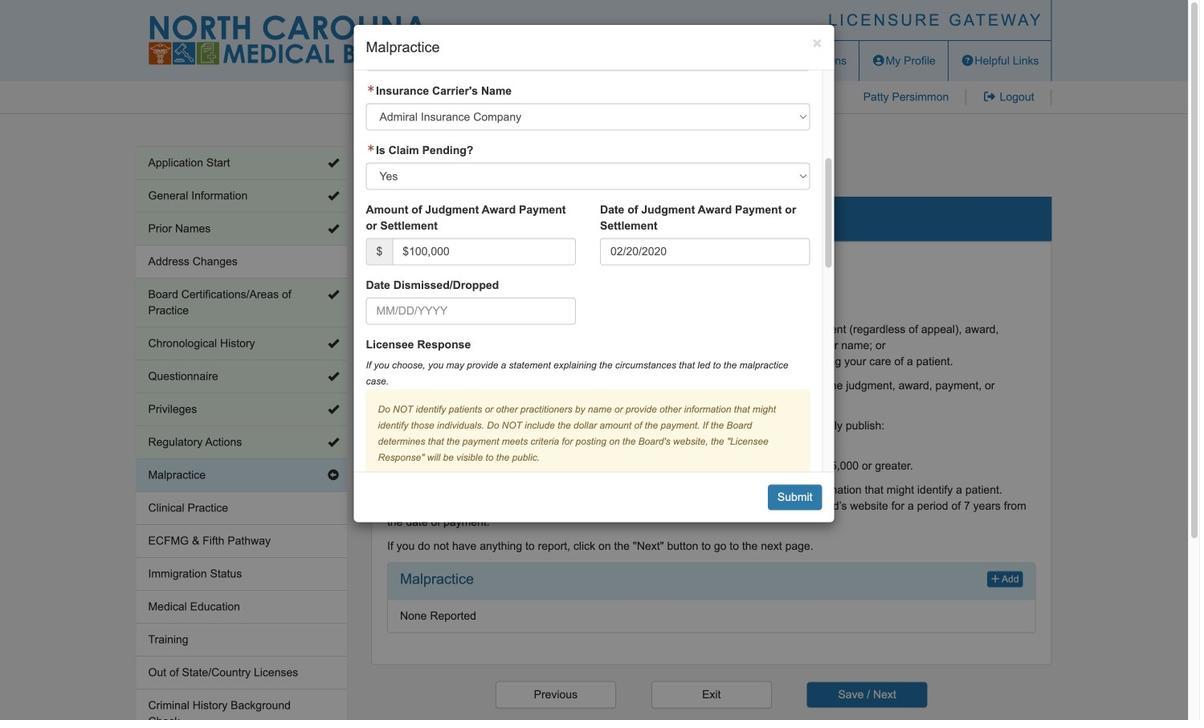 Task type: locate. For each thing, give the bounding box(es) containing it.
file text image
[[772, 55, 786, 66]]

MM/DD/YYYY text field
[[600, 238, 810, 266], [366, 298, 576, 325]]

0 vertical spatial fw image
[[366, 85, 376, 93]]

1 vertical spatial fw image
[[366, 144, 376, 152]]

4 ok image from the top
[[328, 338, 339, 349]]

user circle image
[[872, 55, 886, 66]]

1 vertical spatial ok image
[[328, 371, 339, 382]]

1 fw image from the top
[[366, 85, 376, 93]]

0 vertical spatial ok image
[[328, 289, 339, 300]]

None submit
[[768, 485, 822, 511], [807, 682, 928, 708], [768, 485, 822, 511], [807, 682, 928, 708]]

1 vertical spatial mm/dd/yyyy text field
[[366, 298, 576, 325]]

None text field
[[392, 238, 576, 266]]

ok image
[[328, 157, 339, 169], [328, 190, 339, 202], [328, 223, 339, 235], [328, 338, 339, 349], [328, 404, 339, 415], [328, 437, 339, 448]]

ok image
[[328, 289, 339, 300], [328, 371, 339, 382]]

fw image
[[366, 85, 376, 93], [366, 144, 376, 152]]

1 ok image from the top
[[328, 157, 339, 169]]

0 vertical spatial mm/dd/yyyy text field
[[600, 238, 810, 266]]

0 horizontal spatial mm/dd/yyyy text field
[[366, 298, 576, 325]]

1 horizontal spatial mm/dd/yyyy text field
[[600, 238, 810, 266]]

circle arrow left image
[[328, 470, 339, 481]]

None button
[[496, 682, 616, 709], [651, 682, 772, 709], [496, 682, 616, 709], [651, 682, 772, 709]]



Task type: describe. For each thing, give the bounding box(es) containing it.
3 ok image from the top
[[328, 223, 339, 235]]

sign out image
[[983, 91, 997, 102]]

1 ok image from the top
[[328, 289, 339, 300]]

5 ok image from the top
[[328, 404, 339, 415]]

2 fw image from the top
[[366, 144, 376, 152]]

2 ok image from the top
[[328, 371, 339, 382]]

6 ok image from the top
[[328, 437, 339, 448]]

question circle image
[[961, 55, 975, 66]]

home image
[[703, 55, 717, 66]]

north carolina medical board logo image
[[148, 15, 429, 65]]

2 ok image from the top
[[328, 190, 339, 202]]

plus image
[[991, 574, 1000, 584]]



